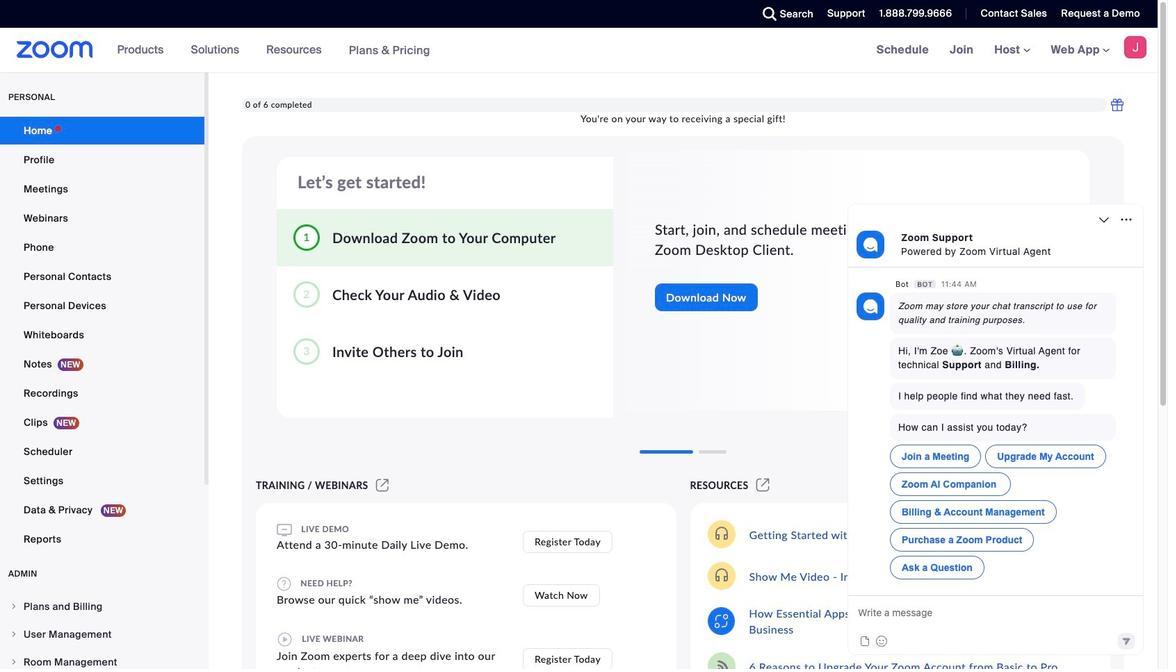 Task type: describe. For each thing, give the bounding box(es) containing it.
zoom logo image
[[17, 41, 93, 58]]

personal menu menu
[[0, 117, 204, 555]]

2 menu item from the top
[[0, 622, 204, 648]]

3 right image from the top
[[10, 659, 18, 667]]

window new image
[[754, 480, 772, 492]]

admin menu menu
[[0, 594, 204, 670]]



Task type: vqa. For each thing, say whether or not it's contained in the screenshot.
left AI
no



Task type: locate. For each thing, give the bounding box(es) containing it.
menu item
[[0, 594, 204, 620], [0, 622, 204, 648], [0, 650, 204, 670]]

3 menu item from the top
[[0, 650, 204, 670]]

2 right image from the top
[[10, 631, 18, 639]]

1 vertical spatial menu item
[[0, 622, 204, 648]]

2 vertical spatial right image
[[10, 659, 18, 667]]

meetings navigation
[[866, 28, 1158, 73]]

0 vertical spatial menu item
[[0, 594, 204, 620]]

window new image
[[374, 480, 391, 492]]

1 vertical spatial right image
[[10, 631, 18, 639]]

1 right image from the top
[[10, 603, 18, 611]]

1 menu item from the top
[[0, 594, 204, 620]]

banner
[[0, 28, 1158, 73]]

right image
[[10, 603, 18, 611], [10, 631, 18, 639], [10, 659, 18, 667]]

2 vertical spatial menu item
[[0, 650, 204, 670]]

profile picture image
[[1125, 36, 1147, 58]]

product information navigation
[[107, 28, 441, 73]]

0 vertical spatial right image
[[10, 603, 18, 611]]



